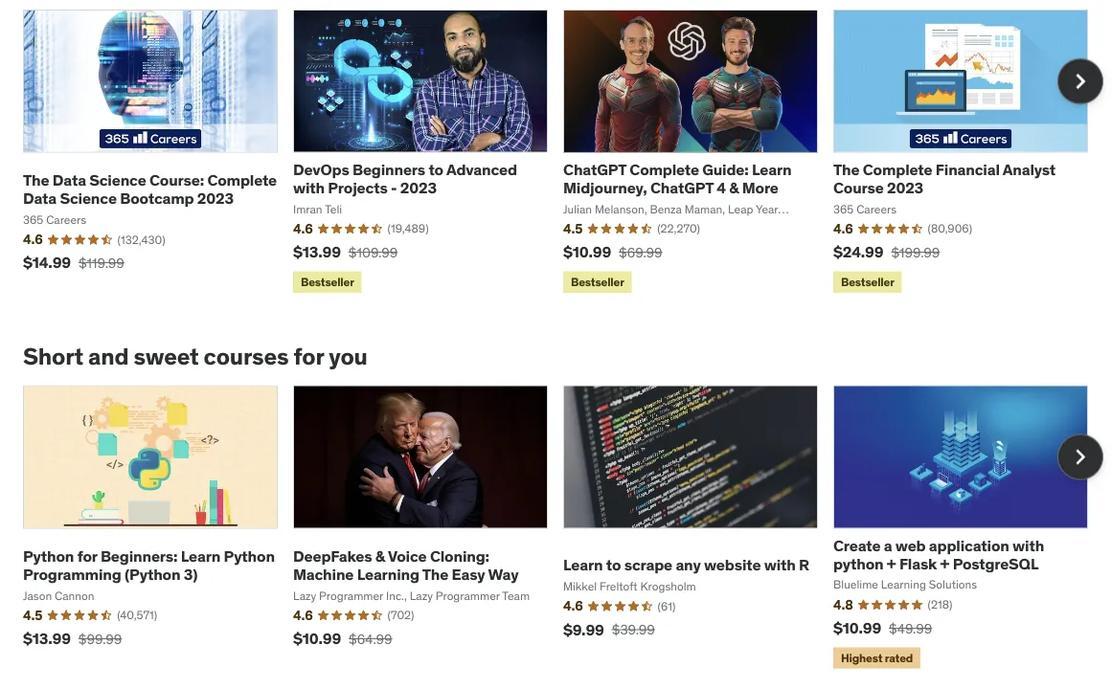 Task type: vqa. For each thing, say whether or not it's contained in the screenshot.
the 61h 47m
no



Task type: locate. For each thing, give the bounding box(es) containing it.
analyst
[[1003, 160, 1056, 179]]

0 horizontal spatial python
[[23, 547, 74, 566]]

easy
[[452, 565, 485, 585]]

for left you
[[294, 342, 324, 371]]

python right 3)
[[224, 547, 275, 566]]

2023 right -
[[400, 178, 437, 198]]

python for beginners: learn python programming (python 3) link
[[23, 547, 275, 585]]

1 horizontal spatial +
[[941, 554, 950, 574]]

0 horizontal spatial learn
[[181, 547, 221, 566]]

learn right guide:
[[752, 160, 792, 179]]

complete right course:
[[207, 170, 277, 190]]

devops beginners to advanced with projects - 2023
[[293, 160, 517, 198]]

0 horizontal spatial +
[[887, 554, 896, 574]]

the inside the data science course: complete data science bootcamp 2023
[[23, 170, 49, 190]]

deepfakes & voice cloning: machine learning the easy way link
[[293, 547, 519, 585]]

with
[[293, 178, 325, 198], [1013, 536, 1044, 556], [764, 556, 796, 575]]

&
[[729, 178, 739, 198], [375, 547, 385, 566]]

the data science course: complete data science bootcamp 2023
[[23, 170, 277, 208]]

& right 4
[[729, 178, 739, 198]]

2 horizontal spatial with
[[1013, 536, 1044, 556]]

& left voice
[[375, 547, 385, 566]]

0 horizontal spatial for
[[77, 547, 97, 566]]

more
[[742, 178, 779, 198]]

2 vertical spatial with
[[764, 556, 796, 575]]

for
[[294, 342, 324, 371], [77, 547, 97, 566]]

0 horizontal spatial with
[[293, 178, 325, 198]]

learn left the scrape
[[563, 556, 603, 575]]

1 vertical spatial to
[[606, 556, 621, 575]]

learn inside python for beginners: learn python programming (python 3)
[[181, 547, 221, 566]]

with left projects
[[293, 178, 325, 198]]

0 horizontal spatial the
[[23, 170, 49, 190]]

2 horizontal spatial the
[[834, 160, 860, 179]]

0 vertical spatial for
[[294, 342, 324, 371]]

complete inside the complete financial analyst course 2023
[[863, 160, 933, 179]]

complete left 4
[[630, 160, 699, 179]]

1 carousel element from the top
[[23, 9, 1104, 297]]

1 horizontal spatial python
[[224, 547, 275, 566]]

1 horizontal spatial for
[[294, 342, 324, 371]]

scrape
[[624, 556, 673, 575]]

1 horizontal spatial with
[[764, 556, 796, 575]]

chatgpt complete guide: learn midjourney, chatgpt 4 & more
[[563, 160, 792, 198]]

& inside deepfakes & voice cloning: machine learning the easy way
[[375, 547, 385, 566]]

to left the scrape
[[606, 556, 621, 575]]

any
[[676, 556, 701, 575]]

with right application
[[1013, 536, 1044, 556]]

1 vertical spatial for
[[77, 547, 97, 566]]

flask
[[900, 554, 937, 574]]

complete left financial
[[863, 160, 933, 179]]

+ right the flask
[[941, 554, 950, 574]]

0 horizontal spatial to
[[429, 160, 444, 179]]

0 vertical spatial with
[[293, 178, 325, 198]]

2023 right course
[[887, 178, 924, 198]]

learn inside chatgpt complete guide: learn midjourney, chatgpt 4 & more
[[752, 160, 792, 179]]

0 horizontal spatial 2023
[[197, 189, 234, 208]]

1 horizontal spatial learn
[[563, 556, 603, 575]]

deepfakes
[[293, 547, 372, 566]]

2023 inside the complete financial analyst course 2023
[[887, 178, 924, 198]]

postgresql
[[953, 554, 1039, 574]]

1 horizontal spatial chatgpt
[[651, 178, 714, 198]]

learning
[[357, 565, 419, 585]]

1 horizontal spatial to
[[606, 556, 621, 575]]

+
[[887, 554, 896, 574], [941, 554, 950, 574]]

2023 inside the data science course: complete data science bootcamp 2023
[[197, 189, 234, 208]]

complete
[[630, 160, 699, 179], [863, 160, 933, 179], [207, 170, 277, 190]]

guide:
[[703, 160, 749, 179]]

beginners
[[353, 160, 425, 179]]

the data science course: complete data science bootcamp 2023 link
[[23, 170, 277, 208]]

with inside devops beginners to advanced with projects - 2023
[[293, 178, 325, 198]]

next image
[[1066, 442, 1096, 473]]

programming
[[23, 565, 121, 585]]

1 vertical spatial carousel element
[[23, 386, 1104, 673]]

the
[[834, 160, 860, 179], [23, 170, 49, 190], [422, 565, 449, 585]]

1 vertical spatial &
[[375, 547, 385, 566]]

1 horizontal spatial 2023
[[400, 178, 437, 198]]

carousel element
[[23, 9, 1104, 297], [23, 386, 1104, 673]]

chatgpt
[[563, 160, 627, 179], [651, 178, 714, 198]]

web
[[896, 536, 926, 556]]

2 carousel element from the top
[[23, 386, 1104, 673]]

complete for chatgpt
[[630, 160, 699, 179]]

the for the complete financial analyst course 2023
[[834, 160, 860, 179]]

& inside chatgpt complete guide: learn midjourney, chatgpt 4 & more
[[729, 178, 739, 198]]

0 vertical spatial carousel element
[[23, 9, 1104, 297]]

1 horizontal spatial &
[[729, 178, 739, 198]]

4
[[717, 178, 726, 198]]

next image
[[1066, 66, 1096, 97]]

learn right (python at the bottom
[[181, 547, 221, 566]]

with left r
[[764, 556, 796, 575]]

0 horizontal spatial complete
[[207, 170, 277, 190]]

2 python from the left
[[224, 547, 275, 566]]

to left advanced
[[429, 160, 444, 179]]

2 horizontal spatial complete
[[863, 160, 933, 179]]

with for devops beginners to advanced with projects - 2023
[[293, 178, 325, 198]]

0 horizontal spatial &
[[375, 547, 385, 566]]

for left beginners:
[[77, 547, 97, 566]]

learn
[[752, 160, 792, 179], [181, 547, 221, 566], [563, 556, 603, 575]]

create
[[834, 536, 881, 556]]

short and sweet courses for you
[[23, 342, 368, 371]]

carousel element containing devops beginners to advanced with projects - 2023
[[23, 9, 1104, 297]]

0 vertical spatial &
[[729, 178, 739, 198]]

2 horizontal spatial learn
[[752, 160, 792, 179]]

1 vertical spatial with
[[1013, 536, 1044, 556]]

with for create a web application with python + flask + postgresql
[[1013, 536, 1044, 556]]

2023
[[400, 178, 437, 198], [887, 178, 924, 198], [197, 189, 234, 208]]

complete inside chatgpt complete guide: learn midjourney, chatgpt 4 & more
[[630, 160, 699, 179]]

1 horizontal spatial complete
[[630, 160, 699, 179]]

the inside the complete financial analyst course 2023
[[834, 160, 860, 179]]

science
[[89, 170, 146, 190], [60, 189, 117, 208]]

0 horizontal spatial chatgpt
[[563, 160, 627, 179]]

python
[[23, 547, 74, 566], [224, 547, 275, 566]]

data
[[53, 170, 86, 190], [23, 189, 57, 208]]

python left beginners:
[[23, 547, 74, 566]]

create a web application with python + flask + postgresql link
[[834, 536, 1044, 574]]

cloning:
[[430, 547, 490, 566]]

to
[[429, 160, 444, 179], [606, 556, 621, 575]]

0 vertical spatial to
[[429, 160, 444, 179]]

+ left the flask
[[887, 554, 896, 574]]

2023 right 'bootcamp'
[[197, 189, 234, 208]]

devops
[[293, 160, 349, 179]]

1 horizontal spatial the
[[422, 565, 449, 585]]

the complete financial analyst course 2023 link
[[834, 160, 1056, 198]]

with inside create a web application with python + flask + postgresql
[[1013, 536, 1044, 556]]

for inside python for beginners: learn python programming (python 3)
[[77, 547, 97, 566]]

machine
[[293, 565, 354, 585]]

voice
[[388, 547, 427, 566]]

2 horizontal spatial 2023
[[887, 178, 924, 198]]



Task type: describe. For each thing, give the bounding box(es) containing it.
you
[[329, 342, 368, 371]]

course
[[834, 178, 884, 198]]

2023 inside devops beginners to advanced with projects - 2023
[[400, 178, 437, 198]]

science left 'bootcamp'
[[60, 189, 117, 208]]

financial
[[936, 160, 1000, 179]]

the inside deepfakes & voice cloning: machine learning the easy way
[[422, 565, 449, 585]]

course:
[[150, 170, 204, 190]]

python
[[834, 554, 884, 574]]

midjourney,
[[563, 178, 647, 198]]

application
[[929, 536, 1010, 556]]

and
[[88, 342, 129, 371]]

bootcamp
[[120, 189, 194, 208]]

carousel element containing create a web application with python + flask + postgresql
[[23, 386, 1104, 673]]

1 + from the left
[[887, 554, 896, 574]]

the complete financial analyst course 2023
[[834, 160, 1056, 198]]

way
[[488, 565, 519, 585]]

complete inside the data science course: complete data science bootcamp 2023
[[207, 170, 277, 190]]

courses
[[204, 342, 289, 371]]

beginners:
[[101, 547, 178, 566]]

to inside devops beginners to advanced with projects - 2023
[[429, 160, 444, 179]]

(python
[[125, 565, 181, 585]]

devops beginners to advanced with projects - 2023 link
[[293, 160, 517, 198]]

a
[[884, 536, 892, 556]]

learn to scrape any website with r
[[563, 556, 810, 575]]

complete for 2023
[[863, 160, 933, 179]]

-
[[391, 178, 397, 198]]

python for beginners: learn python programming (python 3)
[[23, 547, 275, 585]]

3)
[[184, 565, 198, 585]]

r
[[799, 556, 810, 575]]

sweet
[[134, 342, 199, 371]]

advanced
[[446, 160, 517, 179]]

projects
[[328, 178, 388, 198]]

create a web application with python + flask + postgresql
[[834, 536, 1044, 574]]

learn to scrape any website with r link
[[563, 556, 810, 575]]

short
[[23, 342, 83, 371]]

1 python from the left
[[23, 547, 74, 566]]

website
[[704, 556, 761, 575]]

chatgpt complete guide: learn midjourney, chatgpt 4 & more link
[[563, 160, 792, 198]]

learn for &
[[752, 160, 792, 179]]

science left course:
[[89, 170, 146, 190]]

deepfakes & voice cloning: machine learning the easy way
[[293, 547, 519, 585]]

the for the data science course: complete data science bootcamp 2023
[[23, 170, 49, 190]]

learn for 3)
[[181, 547, 221, 566]]

2 + from the left
[[941, 554, 950, 574]]



